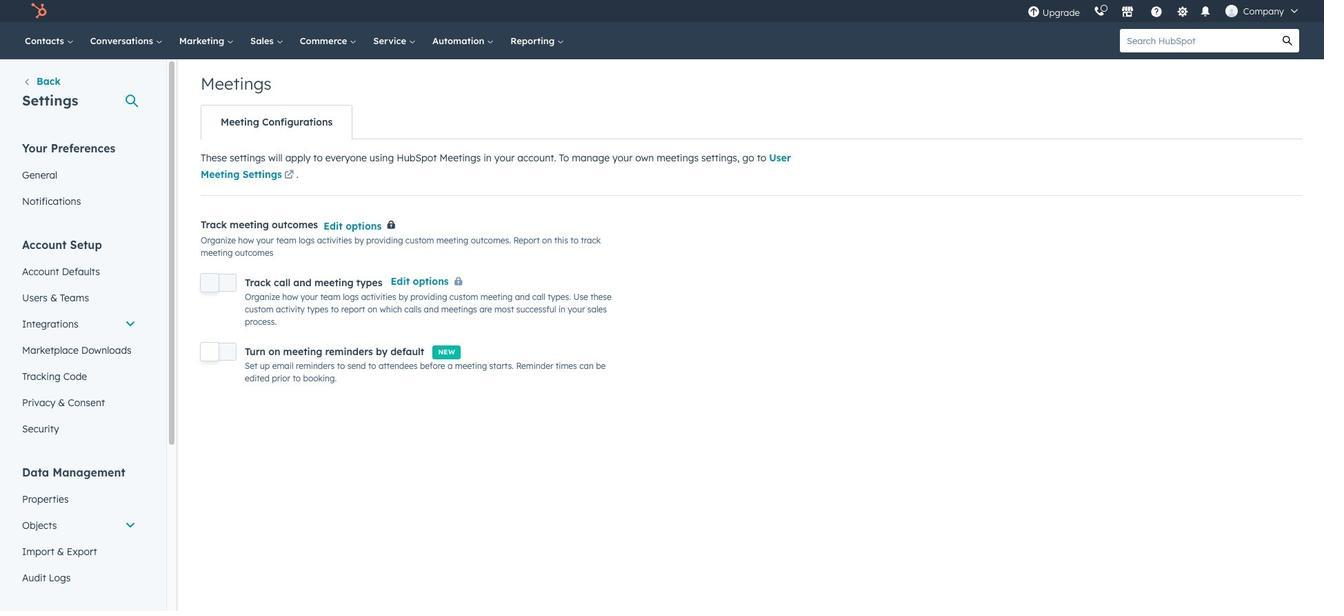 Task type: vqa. For each thing, say whether or not it's contained in the screenshot.
Link opens in a new window image
yes



Task type: describe. For each thing, give the bounding box(es) containing it.
marketplaces image
[[1122, 6, 1134, 19]]

your preferences element
[[14, 141, 144, 215]]

Search HubSpot search field
[[1120, 29, 1276, 52]]

1 link opens in a new window image from the top
[[284, 168, 294, 184]]



Task type: locate. For each thing, give the bounding box(es) containing it.
menu
[[1021, 0, 1308, 22]]

account setup element
[[14, 237, 144, 442]]

data management element
[[14, 465, 144, 591]]

simon jacob image
[[1226, 5, 1238, 17]]

link opens in a new window image
[[284, 168, 294, 184], [284, 170, 294, 181]]

2 link opens in a new window image from the top
[[284, 170, 294, 181]]



